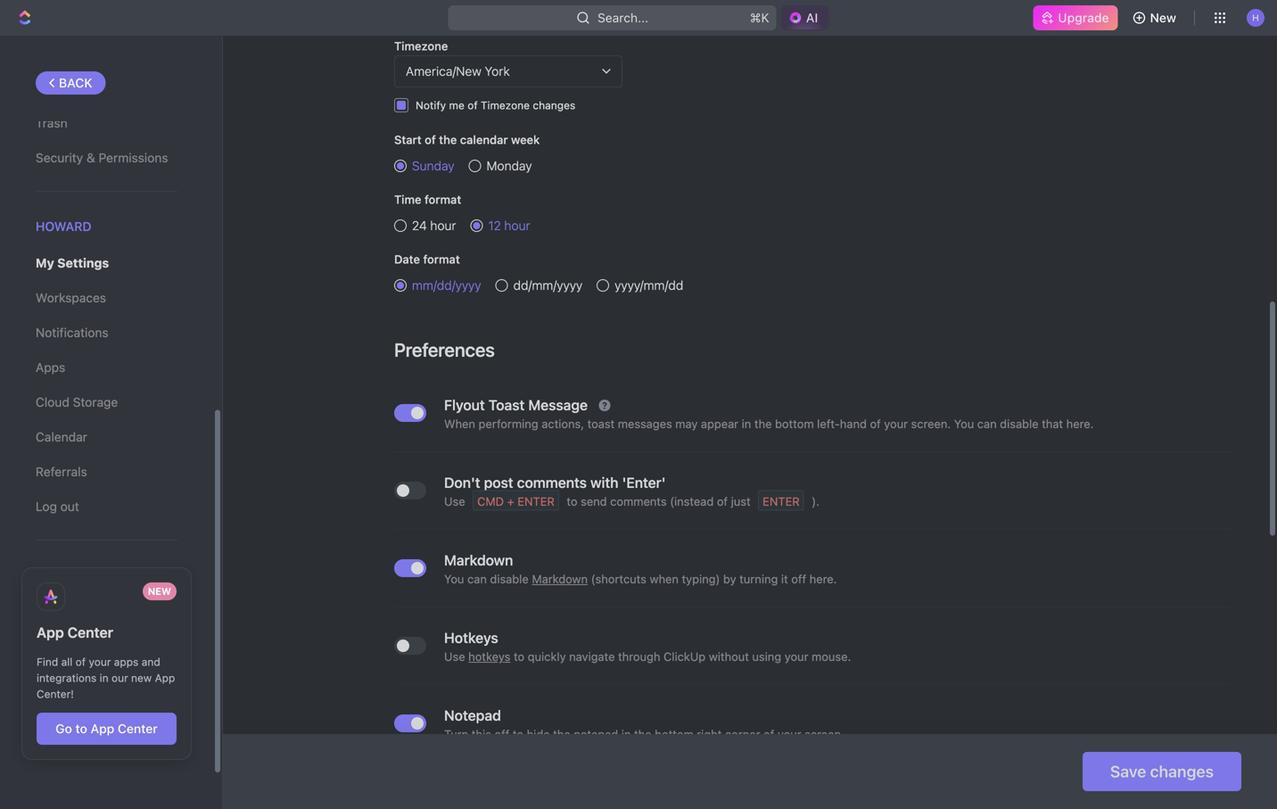 Task type: describe. For each thing, give the bounding box(es) containing it.
date
[[394, 253, 420, 266]]

back
[[59, 75, 93, 90]]

cloud
[[36, 395, 69, 410]]

app center
[[37, 624, 113, 641]]

using
[[753, 650, 782, 663]]

off inside markdown you can disable markdown (shortcuts when typing) by turning it off here.
[[792, 572, 807, 586]]

0 vertical spatial timezone
[[394, 39, 448, 53]]

don't post comments with 'enter' use cmd + enter to send comments (instead of just enter ).
[[444, 474, 820, 508]]

disable inside markdown you can disable markdown (shortcuts when typing) by turning it off here.
[[490, 572, 529, 586]]

messages
[[618, 417, 673, 431]]

0 vertical spatial here.
[[1067, 417, 1094, 431]]

app inside find all of your apps and integrations in our new app center!
[[155, 672, 175, 685]]

format for mm/dd/yyyy
[[423, 253, 460, 266]]

log out
[[36, 499, 79, 514]]

changes inside button
[[1151, 762, 1214, 781]]

your inside find all of your apps and integrations in our new app center!
[[89, 656, 111, 669]]

right
[[697, 728, 722, 741]]

yyyy/mm/dd
[[615, 278, 684, 293]]

here. inside markdown you can disable markdown (shortcuts when typing) by turning it off here.
[[810, 572, 837, 586]]

go to app center button
[[37, 713, 177, 745]]

workspaces
[[36, 291, 106, 305]]

notify
[[416, 99, 446, 112]]

notepad
[[574, 728, 619, 741]]

our
[[112, 672, 128, 685]]

without
[[709, 650, 749, 663]]

hotkeys link
[[469, 650, 511, 663]]

1 vertical spatial timezone
[[481, 99, 530, 112]]

1 vertical spatial comments
[[611, 495, 667, 508]]

bottom inside "notepad turn this off to hide the notepad in the bottom right corner of your screen."
[[655, 728, 694, 741]]

⌘k
[[751, 10, 770, 25]]

0 horizontal spatial markdown
[[444, 552, 514, 569]]

apps link
[[36, 353, 178, 383]]

center inside button
[[118, 722, 158, 736]]

don't
[[444, 474, 481, 491]]

of right me
[[468, 99, 478, 112]]

in for our
[[100, 672, 109, 685]]

when
[[650, 572, 679, 586]]

new
[[131, 672, 152, 685]]

may
[[676, 417, 698, 431]]

monday
[[487, 158, 532, 173]]

format for 24 hour
[[425, 193, 462, 206]]

screen. inside "notepad turn this off to hide the notepad in the bottom right corner of your screen."
[[805, 728, 845, 741]]

actions,
[[542, 417, 585, 431]]

turning
[[740, 572, 778, 586]]

that
[[1042, 417, 1064, 431]]

of right start
[[425, 133, 436, 146]]

the right the appear
[[755, 417, 772, 431]]

storage
[[73, 395, 118, 410]]

cloud storage link
[[36, 387, 178, 418]]

of right hand at the right bottom
[[870, 417, 881, 431]]

trash link
[[36, 108, 178, 138]]

1 vertical spatial new
[[148, 586, 171, 598]]

date format
[[394, 253, 460, 266]]

of inside find all of your apps and integrations in our new app center!
[[76, 656, 86, 669]]

apps
[[36, 360, 65, 375]]

notepad
[[444, 707, 501, 724]]

flyout
[[444, 397, 485, 414]]

find all of your apps and integrations in our new app center!
[[37, 656, 175, 701]]

notepad turn this off to hide the notepad in the bottom right corner of your screen.
[[444, 707, 845, 741]]

12
[[489, 218, 501, 233]]

in inside "notepad turn this off to hide the notepad in the bottom right corner of your screen."
[[622, 728, 631, 741]]

me
[[449, 99, 465, 112]]

my settings
[[36, 256, 109, 271]]

1 horizontal spatial bottom
[[775, 417, 814, 431]]

referrals
[[36, 465, 87, 479]]

sunday
[[412, 158, 455, 173]]

save changes
[[1111, 762, 1214, 781]]

calendar link
[[36, 422, 178, 453]]

message
[[529, 397, 588, 414]]

1 horizontal spatial can
[[978, 417, 997, 431]]

h button
[[1242, 4, 1271, 32]]

when
[[444, 417, 476, 431]]

my settings link
[[36, 248, 178, 279]]

upgrade link
[[1034, 5, 1119, 30]]

turn
[[444, 728, 469, 741]]

log
[[36, 499, 57, 514]]

howard
[[36, 219, 92, 234]]

hotkeys
[[444, 630, 499, 647]]

by
[[724, 572, 737, 586]]

performing
[[479, 417, 539, 431]]

2 enter from the left
[[763, 495, 800, 508]]

+
[[507, 495, 515, 508]]

the up the sunday
[[439, 133, 457, 146]]

back link
[[36, 71, 106, 95]]

ai button
[[782, 5, 829, 30]]

the right hide
[[553, 728, 571, 741]]

and
[[142, 656, 160, 669]]

new button
[[1126, 4, 1188, 32]]

time
[[394, 193, 422, 206]]

apps
[[114, 656, 139, 669]]

ai
[[807, 10, 819, 25]]

hand
[[840, 417, 867, 431]]

with
[[591, 474, 619, 491]]

send
[[581, 495, 607, 508]]

week
[[511, 133, 540, 146]]

hide
[[527, 728, 550, 741]]

find
[[37, 656, 58, 669]]

security & permissions
[[36, 150, 168, 165]]

it
[[782, 572, 789, 586]]

0 horizontal spatial center
[[68, 624, 113, 641]]

save changes button
[[1083, 752, 1242, 792]]

1 enter from the left
[[518, 495, 555, 508]]

save
[[1111, 762, 1147, 781]]



Task type: locate. For each thing, give the bounding box(es) containing it.
left-
[[818, 417, 840, 431]]

comments down 'enter'
[[611, 495, 667, 508]]

just
[[731, 495, 751, 508]]

can inside markdown you can disable markdown (shortcuts when typing) by turning it off here.
[[468, 572, 487, 586]]

enter right the +
[[518, 495, 555, 508]]

center up all
[[68, 624, 113, 641]]

in for the
[[742, 417, 752, 431]]

app up find on the left bottom of the page
[[37, 624, 64, 641]]

markdown
[[444, 552, 514, 569], [532, 572, 588, 586]]

america/new york button
[[394, 55, 623, 87]]

disable left that in the right of the page
[[1001, 417, 1039, 431]]

off inside "notepad turn this off to hide the notepad in the bottom right corner of your screen."
[[495, 728, 510, 741]]

0 horizontal spatial changes
[[533, 99, 576, 112]]

timezone down america/new york dropdown button
[[481, 99, 530, 112]]

app inside button
[[91, 722, 115, 736]]

use
[[444, 495, 465, 508], [444, 650, 465, 663]]

to inside "notepad turn this off to hide the notepad in the bottom right corner of your screen."
[[513, 728, 524, 741]]

0 vertical spatial markdown
[[444, 552, 514, 569]]

can up hotkeys
[[468, 572, 487, 586]]

post
[[484, 474, 514, 491]]

use inside hotkeys use hotkeys to quickly navigate through clickup without using your mouse.
[[444, 650, 465, 663]]

of left just
[[717, 495, 728, 508]]

center!
[[37, 688, 74, 701]]

1 horizontal spatial new
[[1151, 10, 1177, 25]]

1 horizontal spatial screen.
[[912, 417, 951, 431]]

markdown link
[[532, 572, 588, 586]]

in right notepad
[[622, 728, 631, 741]]

here. right that in the right of the page
[[1067, 417, 1094, 431]]

navigate
[[569, 650, 615, 663]]

changes up "week"
[[533, 99, 576, 112]]

'enter'
[[623, 474, 666, 491]]

to inside don't post comments with 'enter' use cmd + enter to send comments (instead of just enter ).
[[567, 495, 578, 508]]

mouse.
[[812, 650, 852, 663]]

0 horizontal spatial app
[[37, 624, 64, 641]]

of inside "notepad turn this off to hide the notepad in the bottom right corner of your screen."
[[764, 728, 775, 741]]

start
[[394, 133, 422, 146]]

out
[[60, 499, 79, 514]]

).
[[812, 495, 820, 508]]

2 use from the top
[[444, 650, 465, 663]]

hour
[[430, 218, 457, 233], [505, 218, 531, 233]]

1 vertical spatial you
[[444, 572, 464, 586]]

notifications
[[36, 325, 109, 340]]

screen. down mouse.
[[805, 728, 845, 741]]

markdown left (shortcuts
[[532, 572, 588, 586]]

referrals link
[[36, 457, 178, 487]]

changes
[[533, 99, 576, 112], [1151, 762, 1214, 781]]

off right it
[[792, 572, 807, 586]]

you left that in the right of the page
[[955, 417, 975, 431]]

1 vertical spatial can
[[468, 572, 487, 586]]

2 horizontal spatial in
[[742, 417, 752, 431]]

app
[[37, 624, 64, 641], [155, 672, 175, 685], [91, 722, 115, 736]]

0 horizontal spatial off
[[495, 728, 510, 741]]

calendar
[[36, 430, 87, 445]]

0 vertical spatial off
[[792, 572, 807, 586]]

0 horizontal spatial timezone
[[394, 39, 448, 53]]

0 horizontal spatial in
[[100, 672, 109, 685]]

disable left markdown link
[[490, 572, 529, 586]]

timezone up america/new on the left
[[394, 39, 448, 53]]

you up hotkeys
[[444, 572, 464, 586]]

0 horizontal spatial here.
[[810, 572, 837, 586]]

0 vertical spatial use
[[444, 495, 465, 508]]

&
[[87, 150, 95, 165]]

1 horizontal spatial changes
[[1151, 762, 1214, 781]]

your left apps
[[89, 656, 111, 669]]

hour for 24 hour
[[430, 218, 457, 233]]

0 horizontal spatial comments
[[517, 474, 587, 491]]

start of the calendar week
[[394, 133, 540, 146]]

0 vertical spatial new
[[1151, 10, 1177, 25]]

0 vertical spatial app
[[37, 624, 64, 641]]

1 horizontal spatial in
[[622, 728, 631, 741]]

1 hour from the left
[[430, 218, 457, 233]]

1 vertical spatial use
[[444, 650, 465, 663]]

center down new
[[118, 722, 158, 736]]

bottom
[[775, 417, 814, 431], [655, 728, 694, 741]]

search...
[[598, 10, 649, 25]]

(shortcuts
[[591, 572, 647, 586]]

0 horizontal spatial disable
[[490, 572, 529, 586]]

1 horizontal spatial enter
[[763, 495, 800, 508]]

use inside don't post comments with 'enter' use cmd + enter to send comments (instead of just enter ).
[[444, 495, 465, 508]]

york
[[485, 64, 510, 79]]

(instead
[[670, 495, 714, 508]]

go
[[56, 722, 72, 736]]

0 vertical spatial bottom
[[775, 417, 814, 431]]

use down don't at bottom
[[444, 495, 465, 508]]

2 hour from the left
[[505, 218, 531, 233]]

quickly
[[528, 650, 566, 663]]

here. right it
[[810, 572, 837, 586]]

toast
[[489, 397, 525, 414]]

1 vertical spatial markdown
[[532, 572, 588, 586]]

0 vertical spatial you
[[955, 417, 975, 431]]

go to app center
[[56, 722, 158, 736]]

0 horizontal spatial new
[[148, 586, 171, 598]]

your inside "notepad turn this off to hide the notepad in the bottom right corner of your screen."
[[778, 728, 802, 741]]

12 hour
[[489, 218, 531, 233]]

2 vertical spatial app
[[91, 722, 115, 736]]

of inside don't post comments with 'enter' use cmd + enter to send comments (instead of just enter ).
[[717, 495, 728, 508]]

0 horizontal spatial hour
[[430, 218, 457, 233]]

1 horizontal spatial center
[[118, 722, 158, 736]]

new
[[1151, 10, 1177, 25], [148, 586, 171, 598]]

2 horizontal spatial app
[[155, 672, 175, 685]]

1 vertical spatial disable
[[490, 572, 529, 586]]

markdown down cmd
[[444, 552, 514, 569]]

your right using
[[785, 650, 809, 663]]

my
[[36, 256, 54, 271]]

app down and
[[155, 672, 175, 685]]

1 horizontal spatial you
[[955, 417, 975, 431]]

format up 24 hour
[[425, 193, 462, 206]]

0 horizontal spatial enter
[[518, 495, 555, 508]]

2 vertical spatial in
[[622, 728, 631, 741]]

through
[[618, 650, 661, 663]]

bottom left left-
[[775, 417, 814, 431]]

1 vertical spatial screen.
[[805, 728, 845, 741]]

hour for 12 hour
[[505, 218, 531, 233]]

comments up send
[[517, 474, 587, 491]]

new up and
[[148, 586, 171, 598]]

to left quickly
[[514, 650, 525, 663]]

1 vertical spatial center
[[118, 722, 158, 736]]

0 vertical spatial screen.
[[912, 417, 951, 431]]

the
[[439, 133, 457, 146], [755, 417, 772, 431], [553, 728, 571, 741], [635, 728, 652, 741]]

0 horizontal spatial screen.
[[805, 728, 845, 741]]

to inside button
[[75, 722, 87, 736]]

1 horizontal spatial app
[[91, 722, 115, 736]]

hotkeys use hotkeys to quickly navigate through clickup without using your mouse.
[[444, 630, 852, 663]]

changes right save
[[1151, 762, 1214, 781]]

0 vertical spatial center
[[68, 624, 113, 641]]

0 horizontal spatial can
[[468, 572, 487, 586]]

1 vertical spatial here.
[[810, 572, 837, 586]]

screen. right hand at the right bottom
[[912, 417, 951, 431]]

you inside markdown you can disable markdown (shortcuts when typing) by turning it off here.
[[444, 572, 464, 586]]

log out link
[[36, 492, 178, 522]]

preferences
[[394, 339, 495, 361]]

you
[[955, 417, 975, 431], [444, 572, 464, 586]]

toast
[[588, 417, 615, 431]]

format up mm/dd/yyyy
[[423, 253, 460, 266]]

dd/mm/yyyy
[[514, 278, 583, 293]]

1 horizontal spatial timezone
[[481, 99, 530, 112]]

calendar
[[460, 133, 508, 146]]

cmd
[[478, 495, 504, 508]]

new right 'upgrade'
[[1151, 10, 1177, 25]]

in right the appear
[[742, 417, 752, 431]]

of right all
[[76, 656, 86, 669]]

your right corner
[[778, 728, 802, 741]]

1 vertical spatial changes
[[1151, 762, 1214, 781]]

1 horizontal spatial here.
[[1067, 417, 1094, 431]]

24 hour
[[412, 218, 457, 233]]

of right corner
[[764, 728, 775, 741]]

1 vertical spatial off
[[495, 728, 510, 741]]

all
[[61, 656, 73, 669]]

off right the this in the left bottom of the page
[[495, 728, 510, 741]]

1 horizontal spatial disable
[[1001, 417, 1039, 431]]

enter left the ).
[[763, 495, 800, 508]]

1 use from the top
[[444, 495, 465, 508]]

0 vertical spatial can
[[978, 417, 997, 431]]

hotkeys
[[469, 650, 511, 663]]

to inside hotkeys use hotkeys to quickly navigate through clickup without using your mouse.
[[514, 650, 525, 663]]

in inside find all of your apps and integrations in our new app center!
[[100, 672, 109, 685]]

your inside hotkeys use hotkeys to quickly navigate through clickup without using your mouse.
[[785, 650, 809, 663]]

1 horizontal spatial hour
[[505, 218, 531, 233]]

clickup
[[664, 650, 706, 663]]

the right notepad
[[635, 728, 652, 741]]

typing)
[[682, 572, 720, 586]]

1 vertical spatial in
[[100, 672, 109, 685]]

app right go
[[91, 722, 115, 736]]

to left send
[[567, 495, 578, 508]]

notify me of timezone changes
[[416, 99, 576, 112]]

1 vertical spatial format
[[423, 253, 460, 266]]

time format
[[394, 193, 462, 206]]

markdown you can disable markdown (shortcuts when typing) by turning it off here.
[[444, 552, 837, 586]]

in
[[742, 417, 752, 431], [100, 672, 109, 685], [622, 728, 631, 741]]

america/new york
[[406, 64, 510, 79]]

to left hide
[[513, 728, 524, 741]]

enter
[[518, 495, 555, 508], [763, 495, 800, 508]]

trash
[[36, 116, 68, 130]]

upgrade
[[1059, 10, 1110, 25]]

0 vertical spatial in
[[742, 417, 752, 431]]

flyout toast message
[[444, 397, 592, 414]]

to
[[567, 495, 578, 508], [514, 650, 525, 663], [75, 722, 87, 736], [513, 728, 524, 741]]

off
[[792, 572, 807, 586], [495, 728, 510, 741]]

1 horizontal spatial markdown
[[532, 572, 588, 586]]

in left our
[[100, 672, 109, 685]]

0 horizontal spatial you
[[444, 572, 464, 586]]

0 vertical spatial format
[[425, 193, 462, 206]]

1 horizontal spatial comments
[[611, 495, 667, 508]]

workspaces link
[[36, 283, 178, 313]]

hour right '24'
[[430, 218, 457, 233]]

bottom left right
[[655, 728, 694, 741]]

new inside button
[[1151, 10, 1177, 25]]

can left that in the right of the page
[[978, 417, 997, 431]]

your
[[885, 417, 908, 431], [785, 650, 809, 663], [89, 656, 111, 669], [778, 728, 802, 741]]

america/new
[[406, 64, 482, 79]]

your right hand at the right bottom
[[885, 417, 908, 431]]

hour right the 12
[[505, 218, 531, 233]]

0 horizontal spatial bottom
[[655, 728, 694, 741]]

0 vertical spatial disable
[[1001, 417, 1039, 431]]

settings
[[57, 256, 109, 271]]

0 vertical spatial comments
[[517, 474, 587, 491]]

1 horizontal spatial off
[[792, 572, 807, 586]]

0 vertical spatial changes
[[533, 99, 576, 112]]

use down hotkeys
[[444, 650, 465, 663]]

1 vertical spatial app
[[155, 672, 175, 685]]

1 vertical spatial bottom
[[655, 728, 694, 741]]

to right go
[[75, 722, 87, 736]]

here.
[[1067, 417, 1094, 431], [810, 572, 837, 586]]



Task type: vqa. For each thing, say whether or not it's contained in the screenshot.
New within the button
yes



